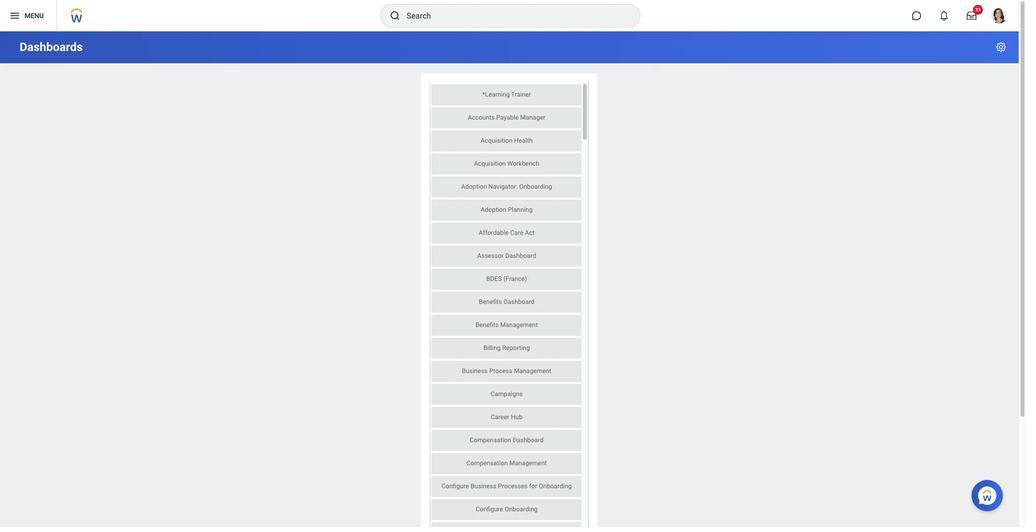 Task type: vqa. For each thing, say whether or not it's contained in the screenshot.
book open image on the bottom
no



Task type: describe. For each thing, give the bounding box(es) containing it.
assessor dashboard
[[478, 252, 537, 260]]

configure image
[[996, 41, 1008, 53]]

affordable care act link
[[432, 223, 582, 244]]

acquisition for acquisition health
[[481, 137, 513, 144]]

profile logan mcneil image
[[992, 8, 1008, 26]]

accounts
[[468, 114, 495, 121]]

benefits dashboard
[[479, 299, 535, 306]]

accounts payable manager
[[468, 114, 546, 121]]

configure onboarding link
[[432, 500, 582, 521]]

configure onboarding
[[476, 506, 538, 514]]

menu button
[[0, 0, 57, 31]]

dashboard for compensation dashboard
[[513, 437, 544, 444]]

campaigns link
[[432, 385, 582, 406]]

assessor
[[478, 252, 504, 260]]

act
[[525, 229, 535, 237]]

adoption navigator: onboarding
[[462, 183, 553, 191]]

acquisition health
[[481, 137, 533, 144]]

*learning trainer
[[483, 91, 531, 98]]

search image
[[389, 10, 401, 22]]

inbox large image
[[968, 11, 977, 21]]

bdes (france) link
[[432, 269, 582, 290]]

billing reporting
[[484, 345, 530, 352]]

configure business processes for onboarding link
[[432, 477, 582, 498]]

compensation management
[[467, 460, 547, 468]]

manager
[[521, 114, 546, 121]]

affordable care act
[[479, 229, 535, 237]]

career hub link
[[432, 408, 582, 429]]

care
[[511, 229, 524, 237]]

0 vertical spatial onboarding
[[520, 183, 553, 191]]

compensation for compensation management
[[467, 460, 508, 468]]

compensation dashboard link
[[432, 431, 582, 452]]

1 vertical spatial onboarding
[[539, 483, 572, 491]]

campaigns
[[491, 391, 523, 398]]

(france)
[[504, 276, 527, 283]]

adoption planning
[[481, 206, 533, 214]]

dashboards
[[20, 40, 83, 54]]

adoption for adoption planning
[[481, 206, 507, 214]]

workbench
[[508, 160, 540, 167]]

accounts payable manager link
[[432, 108, 582, 129]]

management for compensation management
[[510, 460, 547, 468]]

payable
[[497, 114, 519, 121]]

compensation dashboard
[[470, 437, 544, 444]]

billing reporting link
[[432, 338, 582, 360]]

navigator:
[[489, 183, 518, 191]]

*learning trainer link
[[432, 84, 582, 106]]

hub
[[511, 414, 523, 421]]

acquisition health link
[[432, 131, 582, 152]]

1 vertical spatial management
[[514, 368, 552, 375]]

configure business processes for onboarding
[[442, 483, 572, 491]]

acquisition workbench
[[474, 160, 540, 167]]

Search Workday  search field
[[407, 5, 620, 27]]

adoption navigator: onboarding link
[[432, 177, 582, 198]]



Task type: locate. For each thing, give the bounding box(es) containing it.
benefits dashboard link
[[432, 292, 582, 313]]

0 horizontal spatial configure
[[442, 483, 469, 491]]

benefits inside 'link'
[[476, 322, 499, 329]]

bdes
[[487, 276, 502, 283]]

dashboard down care
[[506, 252, 537, 260]]

onboarding down the processes
[[505, 506, 538, 514]]

0 vertical spatial management
[[501, 322, 538, 329]]

processes
[[498, 483, 528, 491]]

compensation management link
[[432, 454, 582, 475]]

33 button
[[962, 5, 984, 27]]

career hub
[[491, 414, 523, 421]]

business process management link
[[432, 361, 582, 383]]

0 vertical spatial configure
[[442, 483, 469, 491]]

0 vertical spatial benefits
[[479, 299, 502, 306]]

billing
[[484, 345, 501, 352]]

management for benefits management
[[501, 322, 538, 329]]

business left the processes
[[471, 483, 497, 491]]

configure for configure business processes for onboarding
[[442, 483, 469, 491]]

management up for
[[510, 460, 547, 468]]

33
[[976, 7, 982, 12]]

acquisition up "navigator:"
[[474, 160, 506, 167]]

1 horizontal spatial configure
[[476, 506, 504, 514]]

menu
[[25, 12, 44, 19]]

business
[[462, 368, 488, 375], [471, 483, 497, 491]]

benefits management link
[[432, 315, 582, 336]]

bdes (france)
[[487, 276, 527, 283]]

0 vertical spatial compensation
[[470, 437, 512, 444]]

configure inside configure business processes for onboarding link
[[442, 483, 469, 491]]

affordable
[[479, 229, 509, 237]]

process
[[490, 368, 513, 375]]

onboarding right for
[[539, 483, 572, 491]]

management inside 'link'
[[501, 322, 538, 329]]

dashboard for assessor dashboard
[[506, 252, 537, 260]]

adoption up affordable
[[481, 206, 507, 214]]

0 vertical spatial dashboard
[[506, 252, 537, 260]]

health
[[515, 137, 533, 144]]

1 vertical spatial acquisition
[[474, 160, 506, 167]]

2 vertical spatial dashboard
[[513, 437, 544, 444]]

justify image
[[9, 10, 21, 22]]

for
[[530, 483, 538, 491]]

adoption left "navigator:"
[[462, 183, 487, 191]]

benefits for benefits dashboard
[[479, 299, 502, 306]]

business inside configure business processes for onboarding link
[[471, 483, 497, 491]]

business process management
[[462, 368, 552, 375]]

notifications large image
[[940, 11, 950, 21]]

adoption
[[462, 183, 487, 191], [481, 206, 507, 214]]

compensation
[[470, 437, 512, 444], [467, 460, 508, 468]]

acquisition workbench link
[[432, 154, 582, 175]]

configure
[[442, 483, 469, 491], [476, 506, 504, 514]]

0 vertical spatial acquisition
[[481, 137, 513, 144]]

compensation for compensation dashboard
[[470, 437, 512, 444]]

benefits down bdes
[[479, 299, 502, 306]]

configure inside configure onboarding link
[[476, 506, 504, 514]]

benefits management
[[476, 322, 538, 329]]

planning
[[508, 206, 533, 214]]

benefits up billing
[[476, 322, 499, 329]]

2 vertical spatial management
[[510, 460, 547, 468]]

management up reporting
[[501, 322, 538, 329]]

dashboard down hub
[[513, 437, 544, 444]]

dashboard
[[506, 252, 537, 260], [504, 299, 535, 306], [513, 437, 544, 444]]

business inside business process management link
[[462, 368, 488, 375]]

reporting
[[503, 345, 530, 352]]

dashboard down (france)
[[504, 299, 535, 306]]

*learning
[[483, 91, 510, 98]]

management down reporting
[[514, 368, 552, 375]]

compensation down career
[[470, 437, 512, 444]]

trainer
[[512, 91, 531, 98]]

onboarding
[[520, 183, 553, 191], [539, 483, 572, 491], [505, 506, 538, 514]]

onboarding down workbench at the top
[[520, 183, 553, 191]]

assessor dashboard link
[[432, 246, 582, 267]]

benefits
[[479, 299, 502, 306], [476, 322, 499, 329]]

1 vertical spatial adoption
[[481, 206, 507, 214]]

dashboards main content
[[0, 31, 1020, 528]]

benefits for benefits management
[[476, 322, 499, 329]]

2 vertical spatial onboarding
[[505, 506, 538, 514]]

1 vertical spatial benefits
[[476, 322, 499, 329]]

0 vertical spatial adoption
[[462, 183, 487, 191]]

1 vertical spatial business
[[471, 483, 497, 491]]

adoption planning link
[[432, 200, 582, 221]]

1 vertical spatial compensation
[[467, 460, 508, 468]]

acquisition
[[481, 137, 513, 144], [474, 160, 506, 167]]

1 vertical spatial configure
[[476, 506, 504, 514]]

acquisition down accounts payable manager link
[[481, 137, 513, 144]]

compensation down compensation dashboard link
[[467, 460, 508, 468]]

0 vertical spatial business
[[462, 368, 488, 375]]

configure for configure onboarding
[[476, 506, 504, 514]]

management
[[501, 322, 538, 329], [514, 368, 552, 375], [510, 460, 547, 468]]

career
[[491, 414, 510, 421]]

1 vertical spatial dashboard
[[504, 299, 535, 306]]

dashboard for benefits dashboard
[[504, 299, 535, 306]]

acquisition for acquisition workbench
[[474, 160, 506, 167]]

adoption for adoption navigator: onboarding
[[462, 183, 487, 191]]

business left process
[[462, 368, 488, 375]]



